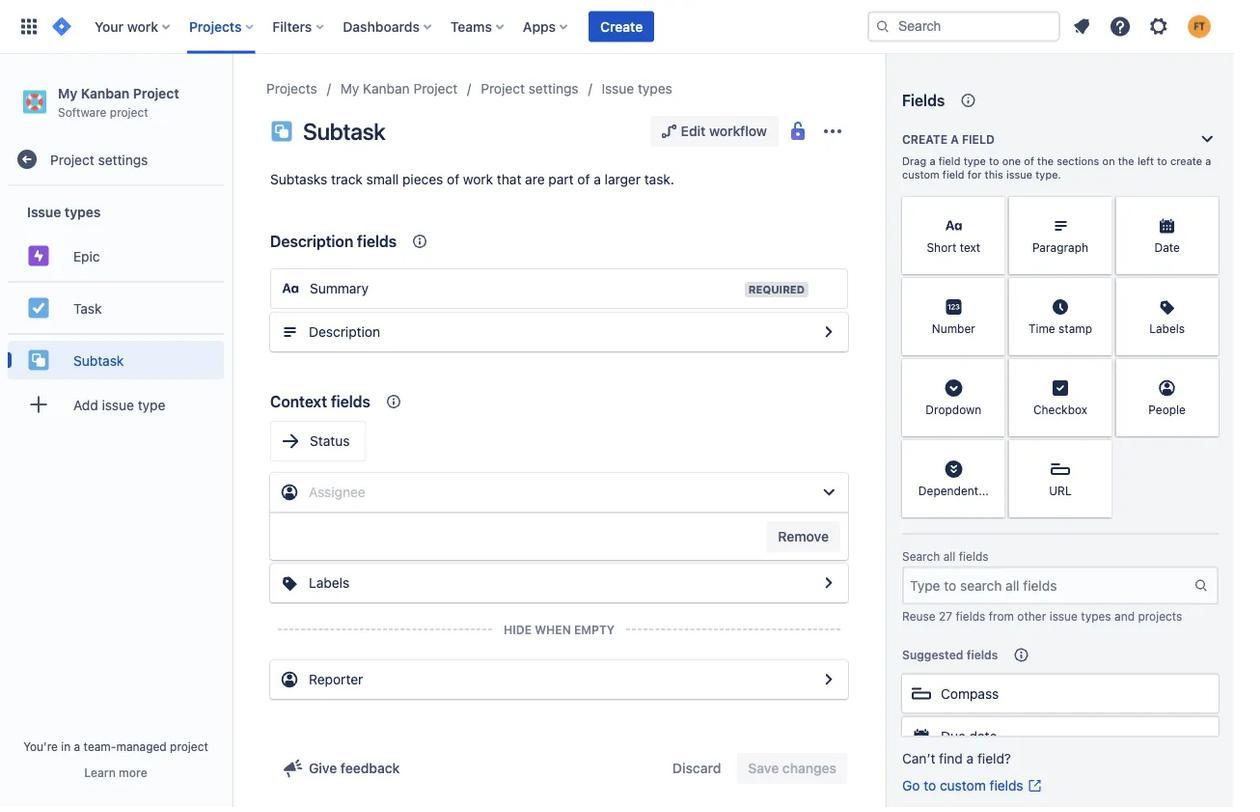 Task type: vqa. For each thing, say whether or not it's contained in the screenshot.
Feedback
yes



Task type: describe. For each thing, give the bounding box(es) containing it.
project inside 'my kanban project software project'
[[110, 105, 148, 119]]

projects button
[[183, 11, 261, 42]]

due date button
[[903, 717, 1219, 756]]

learn more button
[[84, 765, 147, 780]]

edit workflow
[[681, 123, 768, 139]]

short text
[[927, 240, 981, 254]]

more
[[119, 766, 147, 779]]

add issue type button
[[8, 385, 224, 424]]

subtasks
[[270, 171, 328, 187]]

part
[[549, 171, 574, 187]]

fields left the more information about the suggested fields icon
[[967, 648, 999, 662]]

appswitcher icon image
[[17, 15, 41, 38]]

issue types for group containing issue types
[[27, 204, 101, 220]]

sidebar navigation image
[[210, 77, 253, 116]]

when
[[535, 623, 571, 636]]

kanban for my kanban project
[[363, 81, 410, 97]]

edit
[[681, 123, 706, 139]]

2 vertical spatial field
[[943, 168, 965, 181]]

type inside button
[[138, 397, 165, 413]]

more information image for labels
[[1194, 280, 1218, 303]]

track
[[331, 171, 363, 187]]

open field configuration image for description
[[818, 321, 841, 344]]

my for my kanban project
[[341, 81, 360, 97]]

suggested fields
[[903, 648, 999, 662]]

fields
[[903, 91, 946, 110]]

notifications image
[[1071, 15, 1094, 38]]

create
[[1171, 155, 1203, 168]]

banner containing your work
[[0, 0, 1235, 54]]

open field configuration image for reporter
[[818, 668, 841, 691]]

Search field
[[868, 11, 1061, 42]]

your profile and settings image
[[1189, 15, 1212, 38]]

more information image for checkbox
[[1088, 361, 1111, 384]]

in
[[61, 740, 71, 753]]

my for my kanban project software project
[[58, 85, 77, 101]]

search all fields
[[903, 550, 989, 563]]

1 vertical spatial project
[[170, 740, 208, 753]]

other
[[1018, 610, 1047, 623]]

projects for projects link
[[266, 81, 317, 97]]

empty
[[574, 623, 615, 636]]

projects link
[[266, 77, 317, 100]]

add issue type
[[73, 397, 165, 413]]

can't find a field?
[[903, 751, 1012, 767]]

and
[[1115, 610, 1136, 623]]

reuse 27 fields from other issue types and projects
[[903, 610, 1183, 623]]

discard button
[[661, 753, 733, 784]]

a left larger
[[594, 171, 601, 187]]

required
[[749, 283, 805, 296]]

issue types for 'issue types' link
[[602, 81, 673, 97]]

edit workflow button
[[650, 116, 779, 147]]

task.
[[645, 171, 675, 187]]

2 horizontal spatial types
[[1082, 610, 1112, 623]]

url
[[1050, 484, 1072, 497]]

issue inside drag a field type to one of the sections on the left to create a custom field for this issue type.
[[1007, 168, 1033, 181]]

kanban for my kanban project software project
[[81, 85, 130, 101]]

paragraph
[[1033, 240, 1089, 254]]

more information about the suggested fields image
[[1010, 644, 1033, 667]]

dependent
[[919, 484, 979, 497]]

1 horizontal spatial work
[[463, 171, 493, 187]]

a right find
[[967, 751, 974, 767]]

checkbox
[[1034, 403, 1088, 416]]

learn more
[[84, 766, 147, 779]]

1 the from the left
[[1038, 155, 1054, 168]]

managed
[[116, 740, 167, 753]]

that
[[497, 171, 522, 187]]

primary element
[[12, 0, 868, 54]]

context
[[270, 392, 327, 411]]

sections
[[1057, 155, 1100, 168]]

reporter
[[309, 672, 363, 687]]

subtasks track small pieces of work that are part of a larger task.
[[270, 171, 675, 187]]

types for group containing issue types
[[65, 204, 101, 220]]

learn
[[84, 766, 116, 779]]

find
[[940, 751, 964, 767]]

feedback
[[341, 760, 400, 776]]

task
[[73, 300, 102, 316]]

this
[[985, 168, 1004, 181]]

dependent ...
[[919, 484, 990, 497]]

add
[[73, 397, 98, 413]]

task link
[[8, 289, 224, 328]]

reporter button
[[270, 660, 849, 699]]

go
[[903, 778, 921, 794]]

number
[[932, 322, 976, 335]]

type.
[[1036, 168, 1062, 181]]

a down more information about the fields image
[[951, 132, 960, 146]]

give
[[309, 760, 337, 776]]

filters
[[273, 18, 312, 34]]

my kanban project software project
[[58, 85, 179, 119]]

teams
[[451, 18, 492, 34]]

apps button
[[517, 11, 576, 42]]

left
[[1138, 155, 1155, 168]]

field for drag
[[939, 155, 961, 168]]

epic
[[73, 248, 100, 264]]

a right drag
[[930, 155, 936, 168]]

stamp
[[1059, 322, 1093, 335]]

fields left more information about the context fields icon
[[357, 232, 397, 251]]

more information image for date
[[1194, 199, 1218, 222]]

go to custom fields
[[903, 778, 1024, 794]]

help image
[[1109, 15, 1133, 38]]

project down primary element
[[414, 81, 458, 97]]

remove button
[[767, 521, 841, 552]]

search
[[903, 550, 941, 563]]

type inside drag a field type to one of the sections on the left to create a custom field for this issue type.
[[964, 155, 987, 168]]

issue for 'issue types' link
[[602, 81, 635, 97]]

fields left more information about the context fields image
[[331, 392, 371, 411]]

1 vertical spatial custom
[[940, 778, 987, 794]]

project settings inside "link"
[[50, 151, 148, 167]]

0 horizontal spatial of
[[447, 171, 460, 187]]

projects
[[1139, 610, 1183, 623]]

teams button
[[445, 11, 512, 42]]

1 horizontal spatial project settings
[[481, 81, 579, 97]]

workflow
[[710, 123, 768, 139]]

to inside go to custom fields link
[[924, 778, 937, 794]]

fields right all
[[960, 550, 989, 563]]

create for create a field
[[903, 132, 948, 146]]

2 horizontal spatial to
[[1158, 155, 1168, 168]]

1 horizontal spatial of
[[578, 171, 590, 187]]

more information image for dropdown
[[981, 361, 1004, 384]]

more information about the context fields image
[[382, 390, 405, 413]]

project down software
[[50, 151, 94, 167]]



Task type: locate. For each thing, give the bounding box(es) containing it.
dashboards
[[343, 18, 420, 34]]

small
[[367, 171, 399, 187]]

...
[[979, 484, 990, 497]]

people
[[1149, 403, 1187, 416]]

labels inside labels button
[[309, 575, 350, 591]]

the
[[1038, 155, 1054, 168], [1119, 155, 1135, 168]]

0 vertical spatial types
[[638, 81, 673, 97]]

description up summary
[[270, 232, 354, 251]]

custom down drag
[[903, 168, 940, 181]]

1 horizontal spatial create
[[903, 132, 948, 146]]

0 horizontal spatial project
[[110, 105, 148, 119]]

date
[[970, 728, 998, 744]]

project settings down 'apps'
[[481, 81, 579, 97]]

issue types down 'create' button in the top of the page
[[602, 81, 673, 97]]

1 horizontal spatial labels
[[1150, 322, 1186, 335]]

issue
[[1007, 168, 1033, 181], [102, 397, 134, 413], [1050, 610, 1078, 623]]

drag a field type to one of the sections on the left to create a custom field for this issue type.
[[903, 155, 1212, 181]]

issue type icon image
[[270, 120, 294, 143]]

my inside 'my kanban project software project'
[[58, 85, 77, 101]]

description inside button
[[309, 324, 380, 340]]

apps
[[523, 18, 556, 34]]

due
[[941, 728, 966, 744]]

issue types link
[[602, 77, 673, 100]]

hide
[[504, 623, 532, 636]]

your work
[[95, 18, 158, 34]]

fields left this link will be opened in a new tab 'icon'
[[990, 778, 1024, 794]]

1 vertical spatial settings
[[98, 151, 148, 167]]

1 vertical spatial project settings link
[[8, 140, 224, 179]]

group
[[8, 187, 224, 436]]

description for description
[[309, 324, 380, 340]]

more options image
[[822, 120, 845, 143]]

1 vertical spatial project settings
[[50, 151, 148, 167]]

labels button
[[270, 564, 849, 603]]

of right part
[[578, 171, 590, 187]]

0 vertical spatial open field configuration image
[[818, 321, 841, 344]]

team-
[[84, 740, 116, 753]]

0 vertical spatial issue types
[[602, 81, 673, 97]]

your work button
[[89, 11, 178, 42]]

27
[[940, 610, 953, 623]]

assignee
[[309, 484, 366, 500]]

subtask link
[[8, 341, 224, 380]]

issue right other
[[1050, 610, 1078, 623]]

a
[[951, 132, 960, 146], [930, 155, 936, 168], [1206, 155, 1212, 168], [594, 171, 601, 187], [74, 740, 80, 753], [967, 751, 974, 767]]

more information about the context fields image
[[409, 230, 432, 253]]

types up epic
[[65, 204, 101, 220]]

add issue type image
[[27, 393, 50, 416]]

discard
[[673, 760, 722, 776]]

1 horizontal spatial issue
[[1007, 168, 1033, 181]]

1 vertical spatial type
[[138, 397, 165, 413]]

group containing issue types
[[8, 187, 224, 436]]

subtask up track
[[303, 118, 386, 145]]

more information about the fields image
[[957, 89, 980, 112]]

0 horizontal spatial work
[[127, 18, 158, 34]]

issue types inside group
[[27, 204, 101, 220]]

description fields
[[270, 232, 397, 251]]

0 horizontal spatial types
[[65, 204, 101, 220]]

date
[[1155, 240, 1181, 254]]

of inside drag a field type to one of the sections on the left to create a custom field for this issue type.
[[1025, 155, 1035, 168]]

my kanban project link
[[341, 77, 458, 100]]

work left that
[[463, 171, 493, 187]]

1 vertical spatial issue
[[102, 397, 134, 413]]

the up type. at the right of the page
[[1038, 155, 1054, 168]]

my up software
[[58, 85, 77, 101]]

1 vertical spatial create
[[903, 132, 948, 146]]

drag
[[903, 155, 927, 168]]

1 horizontal spatial kanban
[[363, 81, 410, 97]]

custom
[[903, 168, 940, 181], [940, 778, 987, 794]]

0 horizontal spatial subtask
[[73, 352, 124, 368]]

0 horizontal spatial to
[[924, 778, 937, 794]]

on
[[1103, 155, 1116, 168]]

more information image for paragraph
[[1088, 199, 1111, 222]]

issue up "epic" link
[[27, 204, 61, 220]]

project inside 'my kanban project software project'
[[133, 85, 179, 101]]

type
[[964, 155, 987, 168], [138, 397, 165, 413]]

a right in
[[74, 740, 80, 753]]

kanban down dashboards dropdown button
[[363, 81, 410, 97]]

context fields
[[270, 392, 371, 411]]

settings image
[[1148, 15, 1171, 38]]

pieces
[[403, 171, 443, 187]]

subtask group
[[8, 333, 224, 385]]

types down 'create' button in the top of the page
[[638, 81, 673, 97]]

kanban inside 'my kanban project software project'
[[81, 85, 130, 101]]

0 horizontal spatial labels
[[309, 575, 350, 591]]

1 vertical spatial field
[[939, 155, 961, 168]]

more information image for short text
[[981, 199, 1004, 222]]

issue inside group
[[27, 204, 61, 220]]

project down "your work" dropdown button
[[133, 85, 179, 101]]

0 horizontal spatial settings
[[98, 151, 148, 167]]

your
[[95, 18, 124, 34]]

jira software image
[[50, 15, 73, 38]]

open field configuration image
[[818, 321, 841, 344], [818, 668, 841, 691]]

project
[[110, 105, 148, 119], [170, 740, 208, 753]]

more information image
[[981, 199, 1004, 222], [1088, 199, 1111, 222], [1194, 361, 1218, 384], [981, 442, 1004, 465]]

settings
[[529, 81, 579, 97], [98, 151, 148, 167]]

1 vertical spatial issue
[[27, 204, 61, 220]]

of right one
[[1025, 155, 1035, 168]]

give feedback
[[309, 760, 400, 776]]

projects up 'sidebar navigation' image
[[189, 18, 242, 34]]

issue right add
[[102, 397, 134, 413]]

jira software image
[[50, 15, 73, 38]]

this link will be opened in a new tab image
[[1028, 778, 1043, 794]]

1 horizontal spatial type
[[964, 155, 987, 168]]

field?
[[978, 751, 1012, 767]]

0 vertical spatial labels
[[1150, 322, 1186, 335]]

1 horizontal spatial project settings link
[[481, 77, 579, 100]]

1 horizontal spatial my
[[341, 81, 360, 97]]

subtask up add
[[73, 352, 124, 368]]

you're in a team-managed project
[[23, 740, 208, 753]]

1 horizontal spatial projects
[[266, 81, 317, 97]]

issue types up epic
[[27, 204, 101, 220]]

0 horizontal spatial issue types
[[27, 204, 101, 220]]

of right pieces
[[447, 171, 460, 187]]

1 vertical spatial subtask
[[73, 352, 124, 368]]

field for create
[[963, 132, 995, 146]]

0 horizontal spatial create
[[601, 18, 643, 34]]

create for create
[[601, 18, 643, 34]]

labels
[[1150, 322, 1186, 335], [309, 575, 350, 591]]

to right left
[[1158, 155, 1168, 168]]

fields right 27
[[956, 610, 986, 623]]

description for description fields
[[270, 232, 354, 251]]

0 vertical spatial issue
[[1007, 168, 1033, 181]]

0 vertical spatial project settings
[[481, 81, 579, 97]]

for
[[968, 168, 982, 181]]

to
[[990, 155, 1000, 168], [1158, 155, 1168, 168], [924, 778, 937, 794]]

1 horizontal spatial subtask
[[303, 118, 386, 145]]

to up this
[[990, 155, 1000, 168]]

software
[[58, 105, 107, 119]]

kanban up software
[[81, 85, 130, 101]]

issue inside button
[[102, 397, 134, 413]]

types inside group
[[65, 204, 101, 220]]

issue down one
[[1007, 168, 1033, 181]]

custom down can't find a field?
[[940, 778, 987, 794]]

0 vertical spatial settings
[[529, 81, 579, 97]]

open field configuration image inside description button
[[818, 321, 841, 344]]

compass
[[941, 686, 1000, 701]]

project down teams popup button
[[481, 81, 525, 97]]

open field configuration image inside reporter button
[[818, 668, 841, 691]]

0 vertical spatial field
[[963, 132, 995, 146]]

types left and at the right
[[1082, 610, 1112, 623]]

1 vertical spatial open field configuration image
[[818, 668, 841, 691]]

type up for
[[964, 155, 987, 168]]

dropdown
[[926, 403, 982, 416]]

0 horizontal spatial project settings link
[[8, 140, 224, 179]]

create up drag
[[903, 132, 948, 146]]

labels down assignee
[[309, 575, 350, 591]]

work right your
[[127, 18, 158, 34]]

2 open field configuration image from the top
[[818, 668, 841, 691]]

types
[[638, 81, 673, 97], [65, 204, 101, 220], [1082, 610, 1112, 623]]

time
[[1029, 322, 1056, 335]]

1 horizontal spatial issue types
[[602, 81, 673, 97]]

close field configuration image
[[818, 481, 841, 504]]

0 vertical spatial work
[[127, 18, 158, 34]]

0 vertical spatial custom
[[903, 168, 940, 181]]

project settings link down 'my kanban project software project'
[[8, 140, 224, 179]]

0 horizontal spatial issue
[[27, 204, 61, 220]]

reuse
[[903, 610, 936, 623]]

banner
[[0, 0, 1235, 54]]

2 the from the left
[[1119, 155, 1135, 168]]

2 vertical spatial issue
[[1050, 610, 1078, 623]]

field down create a field
[[939, 155, 961, 168]]

0 vertical spatial description
[[270, 232, 354, 251]]

1 horizontal spatial issue
[[602, 81, 635, 97]]

kanban
[[363, 81, 410, 97], [81, 85, 130, 101]]

time stamp
[[1029, 322, 1093, 335]]

my right projects link
[[341, 81, 360, 97]]

projects up "issue type icon"
[[266, 81, 317, 97]]

Type to search all fields text field
[[905, 568, 1194, 603]]

0 horizontal spatial type
[[138, 397, 165, 413]]

1 horizontal spatial settings
[[529, 81, 579, 97]]

1 vertical spatial projects
[[266, 81, 317, 97]]

issue for group containing issue types
[[27, 204, 61, 220]]

1 open field configuration image from the top
[[818, 321, 841, 344]]

labels down date
[[1150, 322, 1186, 335]]

0 vertical spatial create
[[601, 18, 643, 34]]

to right go
[[924, 778, 937, 794]]

subtask
[[303, 118, 386, 145], [73, 352, 124, 368]]

project settings down software
[[50, 151, 148, 167]]

more information image
[[1194, 199, 1218, 222], [1194, 280, 1218, 303], [981, 361, 1004, 384], [1088, 361, 1111, 384]]

issue down 'create' button in the top of the page
[[602, 81, 635, 97]]

types for 'issue types' link
[[638, 81, 673, 97]]

2 horizontal spatial of
[[1025, 155, 1035, 168]]

1 horizontal spatial types
[[638, 81, 673, 97]]

open field configuration image
[[818, 572, 841, 595]]

project right software
[[110, 105, 148, 119]]

type down subtask link
[[138, 397, 165, 413]]

status
[[310, 433, 350, 449]]

project right managed in the left bottom of the page
[[170, 740, 208, 753]]

from
[[989, 610, 1015, 623]]

settings down 'my kanban project software project'
[[98, 151, 148, 167]]

work inside dropdown button
[[127, 18, 158, 34]]

issue inside 'issue types' link
[[602, 81, 635, 97]]

custom inside drag a field type to one of the sections on the left to create a custom field for this issue type.
[[903, 168, 940, 181]]

project
[[414, 81, 458, 97], [481, 81, 525, 97], [133, 85, 179, 101], [50, 151, 94, 167]]

fields
[[357, 232, 397, 251], [331, 392, 371, 411], [960, 550, 989, 563], [956, 610, 986, 623], [967, 648, 999, 662], [990, 778, 1024, 794]]

description down summary
[[309, 324, 380, 340]]

settings down apps popup button
[[529, 81, 579, 97]]

2 vertical spatial types
[[1082, 610, 1112, 623]]

2 horizontal spatial issue
[[1050, 610, 1078, 623]]

issue types
[[602, 81, 673, 97], [27, 204, 101, 220]]

field
[[963, 132, 995, 146], [939, 155, 961, 168], [943, 168, 965, 181]]

projects inside popup button
[[189, 18, 242, 34]]

0 horizontal spatial my
[[58, 85, 77, 101]]

epic link
[[8, 237, 224, 275]]

1 horizontal spatial project
[[170, 740, 208, 753]]

subtask inside subtask link
[[73, 352, 124, 368]]

issue
[[602, 81, 635, 97], [27, 204, 61, 220]]

0 vertical spatial projects
[[189, 18, 242, 34]]

0 vertical spatial type
[[964, 155, 987, 168]]

1 vertical spatial description
[[309, 324, 380, 340]]

field left for
[[943, 168, 965, 181]]

0 horizontal spatial projects
[[189, 18, 242, 34]]

0 horizontal spatial the
[[1038, 155, 1054, 168]]

0 vertical spatial issue
[[602, 81, 635, 97]]

1 vertical spatial labels
[[309, 575, 350, 591]]

more information image for people
[[1194, 361, 1218, 384]]

projects
[[189, 18, 242, 34], [266, 81, 317, 97]]

0 vertical spatial project settings link
[[481, 77, 579, 100]]

are
[[525, 171, 545, 187]]

0 vertical spatial project
[[110, 105, 148, 119]]

my kanban project
[[341, 81, 458, 97]]

search image
[[876, 19, 891, 34]]

1 vertical spatial types
[[65, 204, 101, 220]]

the right on
[[1119, 155, 1135, 168]]

projects for projects popup button
[[189, 18, 242, 34]]

description button
[[270, 313, 849, 351]]

1 horizontal spatial the
[[1119, 155, 1135, 168]]

create
[[601, 18, 643, 34], [903, 132, 948, 146]]

one
[[1003, 155, 1022, 168]]

project settings link down 'apps'
[[481, 77, 579, 100]]

filters button
[[267, 11, 331, 42]]

0 horizontal spatial project settings
[[50, 151, 148, 167]]

of
[[1025, 155, 1035, 168], [447, 171, 460, 187], [578, 171, 590, 187]]

a right the create
[[1206, 155, 1212, 168]]

due date
[[941, 728, 998, 744]]

0 horizontal spatial issue
[[102, 397, 134, 413]]

larger
[[605, 171, 641, 187]]

suggested
[[903, 648, 964, 662]]

1 vertical spatial work
[[463, 171, 493, 187]]

create inside 'create' button
[[601, 18, 643, 34]]

1 vertical spatial issue types
[[27, 204, 101, 220]]

0 vertical spatial subtask
[[303, 118, 386, 145]]

create up 'issue types' link
[[601, 18, 643, 34]]

1 horizontal spatial to
[[990, 155, 1000, 168]]

compass button
[[903, 674, 1219, 713]]

remove
[[779, 529, 829, 545]]

field up for
[[963, 132, 995, 146]]

0 horizontal spatial kanban
[[81, 85, 130, 101]]



